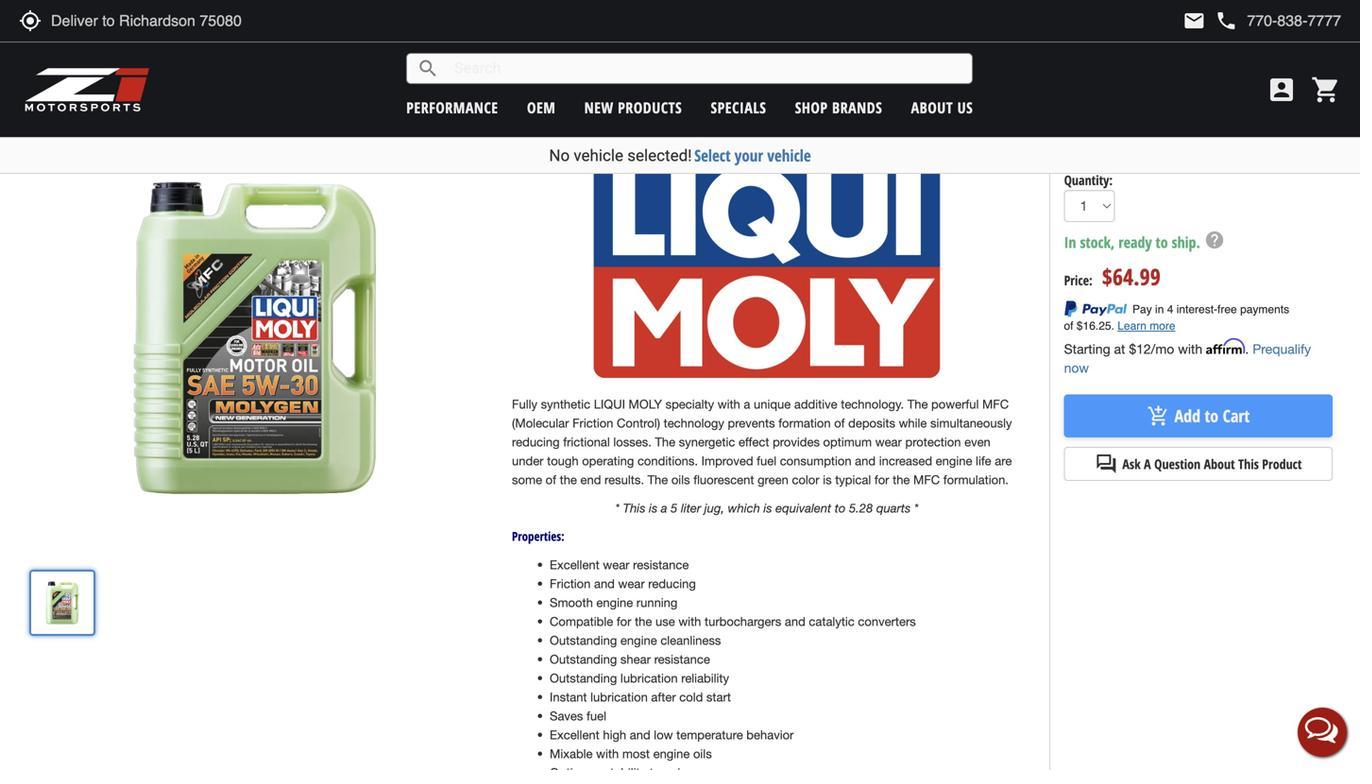 Task type: describe. For each thing, give the bounding box(es) containing it.
1 vertical spatial wear
[[603, 558, 630, 572]]

prequalify now
[[1065, 341, 1312, 375]]

synthetic
[[541, 397, 591, 412]]

excellent wear resistance friction and wear reducing smooth engine running compatible for the use with turbochargers and catalytic converters outstanding engine cleanliness outstanding shear resistance outstanding lubrication reliability instant lubrication after cold start saves fuel excellent high and low temperature behavior mixable with most engine oils
[[550, 558, 916, 761]]

0 horizontal spatial is
[[649, 501, 658, 516]]

are
[[995, 454, 1012, 468]]

my_location
[[19, 9, 42, 32]]

new
[[694, 24, 739, 57]]

and inside fully synthetic liqui moly specialty with a unique additive technology. the powerful mfc (molecular friction control) technology prevents formation of deposits while simultaneously reducing frictional losses. the synergetic effect provides optimum wear protection even under tough operating conditions. improved fuel consumption and increased engine life are some of the end results. the oils fluorescent green color is typical for the mfc formulation.
[[855, 454, 876, 468]]

1 vertical spatial resistance
[[654, 652, 710, 667]]

question_answer
[[1096, 453, 1118, 475]]

with inside starting at $12 /mo with affirm .
[[1179, 341, 1203, 357]]

prevents
[[728, 416, 775, 431]]

is inside fully synthetic liqui moly specialty with a unique additive technology. the powerful mfc (molecular friction control) technology prevents formation of deposits while simultaneously reducing frictional losses. the synergetic effect provides optimum wear protection even under tough operating conditions. improved fuel consumption and increased engine life are some of the end results. the oils fluorescent green color is typical for the mfc formulation.
[[823, 473, 832, 487]]

cold
[[680, 690, 703, 705]]

2 horizontal spatial the
[[893, 473, 910, 487]]

while
[[899, 416, 927, 431]]

engine inside fully synthetic liqui moly specialty with a unique additive technology. the powerful mfc (molecular friction control) technology prevents formation of deposits while simultaneously reducing frictional losses. the synergetic effect provides optimum wear protection even under tough operating conditions. improved fuel consumption and increased engine life are some of the end results. the oils fluorescent green color is typical for the mfc formulation.
[[936, 454, 973, 468]]

new
[[585, 97, 614, 118]]

2 * from the left
[[915, 501, 919, 516]]

3 / from the left
[[675, 89, 680, 104]]

most
[[623, 747, 650, 761]]

liter
[[681, 501, 701, 516]]

0 vertical spatial lubrication
[[621, 671, 678, 686]]

engine down low
[[654, 747, 690, 761]]

mail phone
[[1183, 9, 1238, 32]]

0 vertical spatial the
[[908, 397, 928, 412]]

fuel inside excellent wear resistance friction and wear reducing smooth engine running compatible for the use with turbochargers and catalytic converters outstanding engine cleanliness outstanding shear resistance outstanding lubrication reliability instant lubrication after cold start saves fuel excellent high and low temperature behavior mixable with most engine oils
[[587, 709, 607, 724]]

/mo
[[1152, 341, 1175, 357]]

specialty
[[666, 397, 715, 412]]

shopping_cart link
[[1307, 75, 1342, 105]]

quarts
[[877, 501, 911, 516]]

0 vertical spatial resistance
[[633, 558, 689, 572]]

fully
[[512, 397, 538, 412]]

losses.
[[614, 435, 652, 449]]

technology
[[664, 416, 725, 431]]

2000-
[[683, 89, 713, 104]]

in
[[1065, 232, 1077, 252]]

now
[[1065, 360, 1090, 375]]

smooth
[[550, 595, 593, 610]]

0 vertical spatial mfc
[[983, 397, 1009, 412]]

1 outstanding from the top
[[550, 633, 617, 648]]

jug,
[[705, 501, 725, 516]]

oils inside excellent wear resistance friction and wear reducing smooth engine running compatible for the use with turbochargers and catalytic converters outstanding engine cleanliness outstanding shear resistance outstanding lubrication reliability instant lubrication after cold start saves fuel excellent high and low temperature behavior mixable with most engine oils
[[694, 747, 712, 761]]

saves
[[550, 709, 583, 724]]

question_answer ask a question about this product
[[1096, 453, 1303, 475]]

shear
[[621, 652, 651, 667]]

reducing inside fully synthetic liqui moly specialty with a unique additive technology. the powerful mfc (molecular friction control) technology prevents formation of deposits while simultaneously reducing frictional losses. the synergetic effect provides optimum wear protection even under tough operating conditions. improved fuel consumption and increased engine life are some of the end results. the oils fluorescent green color is typical for the mfc formulation.
[[512, 435, 560, 449]]

1 vertical spatial to
[[1205, 404, 1219, 428]]

color
[[792, 473, 820, 487]]

models:
[[519, 87, 560, 105]]

2 / from the left
[[638, 89, 643, 104]]

and left catalytic
[[785, 614, 806, 629]]

help
[[1205, 229, 1226, 250]]

conditions.
[[638, 454, 698, 468]]

.
[[1246, 341, 1250, 357]]

oils inside fully synthetic liqui moly specialty with a unique additive technology. the powerful mfc (molecular friction control) technology prevents formation of deposits while simultaneously reducing frictional losses. the synergetic effect provides optimum wear protection even under tough operating conditions. improved fuel consumption and increased engine life are some of the end results. the oils fluorescent green color is typical for the mfc formulation.
[[672, 473, 690, 487]]

start
[[707, 690, 731, 705]]

affirm
[[1207, 339, 1246, 355]]

equivalent
[[776, 501, 832, 516]]

and up compatible at the bottom of the page
[[594, 577, 615, 591]]

results.
[[605, 473, 644, 487]]

oem link
[[527, 97, 556, 118]]

1 vertical spatial the
[[655, 435, 676, 449]]

in stock, ready to ship. help
[[1065, 229, 1226, 252]]

a inside fully synthetic liqui moly specialty with a unique additive technology. the powerful mfc (molecular friction control) technology prevents formation of deposits while simultaneously reducing frictional losses. the synergetic effect provides optimum wear protection even under tough operating conditions. improved fuel consumption and increased engine life are some of the end results. the oils fluorescent green color is typical for the mfc formulation.
[[744, 397, 751, 412]]

technology.
[[841, 397, 905, 412]]

increased
[[880, 454, 933, 468]]

with up cleanliness on the bottom of the page
[[679, 614, 702, 629]]

2 vertical spatial to
[[835, 501, 846, 516]]

* this is a 5 liter jug, which is equivalent to 5.28 quarts *
[[616, 501, 919, 516]]

2 outstanding from the top
[[550, 652, 617, 667]]

some
[[512, 473, 542, 487]]

0 horizontal spatial about
[[912, 97, 954, 118]]

phone
[[1216, 9, 1238, 32]]

add_shopping_cart
[[1148, 405, 1170, 427]]

for inside fully synthetic liqui moly specialty with a unique additive technology. the powerful mfc (molecular friction control) technology prevents formation of deposits while simultaneously reducing frictional losses. the synergetic effect provides optimum wear protection even under tough operating conditions. improved fuel consumption and increased engine life are some of the end results. the oils fluorescent green color is typical for the mfc formulation.
[[875, 473, 890, 487]]

cart
[[1223, 404, 1250, 428]]

turbochargers
[[705, 614, 782, 629]]

even
[[965, 435, 991, 449]]

engine up shear
[[621, 633, 657, 648]]

new products
[[585, 97, 682, 118]]

5.28
[[849, 501, 873, 516]]

vehicle inside no vehicle selected! select your vehicle
[[574, 146, 624, 165]]

ask
[[1123, 455, 1141, 473]]

high
[[603, 728, 627, 742]]

after
[[651, 690, 676, 705]]

4 / from the left
[[786, 89, 791, 104]]

search
[[417, 57, 440, 80]]

about us link
[[912, 97, 974, 118]]

shop
[[795, 97, 828, 118]]

improved
[[702, 454, 754, 468]]

30
[[896, 24, 919, 57]]

end
[[581, 473, 601, 487]]

moly
[[551, 24, 599, 57]]

operating
[[582, 454, 634, 468]]

0 horizontal spatial a
[[661, 501, 668, 516]]

provides
[[773, 435, 820, 449]]

quantity:
[[1065, 171, 1113, 189]]

1 vertical spatial lubrication
[[591, 690, 648, 705]]

add_shopping_cart add to cart
[[1148, 404, 1250, 428]]

z1 motorsports logo image
[[24, 66, 151, 113]]

friction inside excellent wear resistance friction and wear reducing smooth engine running compatible for the use with turbochargers and catalytic converters outstanding engine cleanliness outstanding shear resistance outstanding lubrication reliability instant lubrication after cold start saves fuel excellent high and low temperature behavior mixable with most engine oils
[[550, 577, 591, 591]]

1 / from the left
[[600, 89, 605, 104]]

performance
[[407, 97, 499, 118]]

oem
[[527, 97, 556, 118]]

this inside question_answer ask a question about this product
[[1239, 455, 1259, 473]]

account_box
[[1267, 75, 1297, 105]]



Task type: locate. For each thing, give the bounding box(es) containing it.
1 vertical spatial oils
[[694, 747, 712, 761]]

2 horizontal spatial is
[[823, 473, 832, 487]]

which
[[728, 501, 761, 516]]

life
[[976, 454, 992, 468]]

0 horizontal spatial mfc
[[914, 473, 940, 487]]

this down results.
[[623, 501, 646, 516]]

at
[[1115, 341, 1126, 357]]

with up prevents
[[718, 397, 741, 412]]

1 * from the left
[[616, 501, 620, 516]]

unique
[[754, 397, 791, 412]]

generation
[[745, 24, 851, 57]]

mixable
[[550, 747, 593, 761]]

fuel inside fully synthetic liqui moly specialty with a unique additive technology. the powerful mfc (molecular friction control) technology prevents formation of deposits while simultaneously reducing frictional losses. the synergetic effect provides optimum wear protection even under tough operating conditions. improved fuel consumption and increased engine life are some of the end results. the oils fluorescent green color is typical for the mfc formulation.
[[757, 454, 777, 468]]

0 vertical spatial oils
[[672, 473, 690, 487]]

the left use
[[635, 614, 652, 629]]

frictional
[[563, 435, 610, 449]]

cleanliness
[[661, 633, 721, 648]]

2 vertical spatial the
[[648, 473, 668, 487]]

effect
[[739, 435, 770, 449]]

outstanding
[[550, 633, 617, 648], [550, 652, 617, 667], [550, 671, 617, 686]]

0 horizontal spatial the
[[560, 473, 577, 487]]

powerful
[[932, 397, 979, 412]]

1 horizontal spatial for
[[875, 473, 890, 487]]

fits
[[498, 87, 516, 105]]

this left product
[[1239, 455, 1259, 473]]

brand:
[[498, 62, 532, 80]]

0 vertical spatial reducing
[[512, 435, 560, 449]]

(molecular
[[512, 416, 569, 431]]

products
[[618, 97, 682, 118]]

running
[[637, 595, 678, 610]]

Search search field
[[440, 54, 973, 83]]

a up prevents
[[744, 397, 751, 412]]

0 vertical spatial this
[[1239, 455, 1259, 473]]

stock,
[[1081, 232, 1115, 252]]

1 horizontal spatial this
[[1239, 455, 1259, 473]]

wear
[[876, 435, 902, 449], [603, 558, 630, 572], [618, 577, 645, 591]]

oils down temperature
[[694, 747, 712, 761]]

the down 'conditions.'
[[648, 473, 668, 487]]

and up most
[[630, 728, 651, 742]]

0 vertical spatial of
[[835, 416, 845, 431]]

is right which
[[764, 501, 773, 516]]

1 vertical spatial a
[[661, 501, 668, 516]]

maxima
[[742, 89, 783, 104]]

typical
[[836, 473, 871, 487]]

-
[[925, 24, 932, 57]]

1 horizontal spatial fuel
[[757, 454, 777, 468]]

1 vertical spatial for
[[617, 614, 632, 629]]

specials link
[[711, 97, 767, 118]]

the inside excellent wear resistance friction and wear reducing smooth engine running compatible for the use with turbochargers and catalytic converters outstanding engine cleanliness outstanding shear resistance outstanding lubrication reliability instant lubrication after cold start saves fuel excellent high and low temperature behavior mixable with most engine oils
[[635, 614, 652, 629]]

a left 5
[[661, 501, 668, 516]]

oils
[[672, 473, 690, 487], [694, 747, 712, 761]]

2 horizontal spatial to
[[1205, 404, 1219, 428]]

is left 5
[[649, 501, 658, 516]]

molygen
[[605, 24, 688, 57]]

5l
[[939, 24, 960, 57]]

price:
[[1065, 271, 1093, 289]]

tough
[[547, 454, 579, 468]]

no vehicle selected! select your vehicle
[[549, 145, 811, 166]]

0 vertical spatial excellent
[[550, 558, 600, 572]]

vehicle right no
[[574, 146, 624, 165]]

with down high
[[596, 747, 619, 761]]

oils down 'conditions.'
[[672, 473, 690, 487]]

1 vertical spatial about
[[1204, 455, 1236, 473]]

liqui moly molygen new generation 5w-30 - 5l brand: fits models: 300zx / 350z / 370z / 2000-2003 maxima / 2009...
[[498, 24, 960, 105]]

select
[[695, 145, 731, 166]]

optimum
[[824, 435, 872, 449]]

low
[[654, 728, 673, 742]]

engine
[[936, 454, 973, 468], [597, 595, 633, 610], [621, 633, 657, 648], [654, 747, 690, 761]]

about right the "question"
[[1204, 455, 1236, 473]]

fuel up high
[[587, 709, 607, 724]]

2 excellent from the top
[[550, 728, 600, 742]]

1 horizontal spatial about
[[1204, 455, 1236, 473]]

/ left "2009..."
[[786, 89, 791, 104]]

for right typical
[[875, 473, 890, 487]]

1 horizontal spatial of
[[835, 416, 845, 431]]

mail
[[1183, 9, 1206, 32]]

wear up compatible at the bottom of the page
[[603, 558, 630, 572]]

engine up compatible at the bottom of the page
[[597, 595, 633, 610]]

fuel
[[757, 454, 777, 468], [587, 709, 607, 724]]

1 vertical spatial friction
[[550, 577, 591, 591]]

2 vertical spatial outstanding
[[550, 671, 617, 686]]

$12
[[1130, 341, 1152, 357]]

300zx
[[564, 89, 597, 104]]

ship.
[[1172, 232, 1201, 252]]

350z
[[608, 89, 635, 104]]

is
[[823, 473, 832, 487], [649, 501, 658, 516], [764, 501, 773, 516]]

temperature
[[677, 728, 743, 742]]

additive
[[795, 397, 838, 412]]

1 horizontal spatial reducing
[[649, 577, 696, 591]]

0 horizontal spatial to
[[835, 501, 846, 516]]

friction inside fully synthetic liqui moly specialty with a unique additive technology. the powerful mfc (molecular friction control) technology prevents formation of deposits while simultaneously reducing frictional losses. the synergetic effect provides optimum wear protection even under tough operating conditions. improved fuel consumption and increased engine life are some of the end results. the oils fluorescent green color is typical for the mfc formulation.
[[573, 416, 614, 431]]

* down results.
[[616, 501, 620, 516]]

of up optimum
[[835, 416, 845, 431]]

/ right 350z
[[638, 89, 643, 104]]

the down increased
[[893, 473, 910, 487]]

0 horizontal spatial *
[[616, 501, 620, 516]]

add
[[1175, 404, 1201, 428]]

ready
[[1119, 232, 1152, 252]]

0 horizontal spatial oils
[[672, 473, 690, 487]]

0 horizontal spatial for
[[617, 614, 632, 629]]

mfc up simultaneously
[[983, 397, 1009, 412]]

with inside fully synthetic liqui moly specialty with a unique additive technology. the powerful mfc (molecular friction control) technology prevents formation of deposits while simultaneously reducing frictional losses. the synergetic effect provides optimum wear protection even under tough operating conditions. improved fuel consumption and increased engine life are some of the end results. the oils fluorescent green color is typical for the mfc formulation.
[[718, 397, 741, 412]]

2003
[[713, 89, 739, 104]]

to right the add
[[1205, 404, 1219, 428]]

moly
[[629, 397, 662, 412]]

0 horizontal spatial reducing
[[512, 435, 560, 449]]

1 vertical spatial fuel
[[587, 709, 607, 724]]

1 horizontal spatial oils
[[694, 747, 712, 761]]

0 horizontal spatial of
[[546, 473, 557, 487]]

liqui
[[498, 24, 544, 57]]

mail link
[[1183, 9, 1206, 32]]

0 vertical spatial about
[[912, 97, 954, 118]]

lubrication
[[621, 671, 678, 686], [591, 690, 648, 705]]

shop brands
[[795, 97, 883, 118]]

0 horizontal spatial this
[[623, 501, 646, 516]]

with right /mo
[[1179, 341, 1203, 357]]

/
[[600, 89, 605, 104], [638, 89, 643, 104], [675, 89, 680, 104], [786, 89, 791, 104]]

green
[[758, 473, 789, 487]]

* right the quarts
[[915, 501, 919, 516]]

the up while
[[908, 397, 928, 412]]

1 horizontal spatial is
[[764, 501, 773, 516]]

1 horizontal spatial mfc
[[983, 397, 1009, 412]]

catalytic
[[809, 614, 855, 629]]

a
[[744, 397, 751, 412], [661, 501, 668, 516]]

1 vertical spatial of
[[546, 473, 557, 487]]

excellent up smooth
[[550, 558, 600, 572]]

selected!
[[628, 146, 692, 165]]

for up shear
[[617, 614, 632, 629]]

0 vertical spatial wear
[[876, 435, 902, 449]]

1 excellent from the top
[[550, 558, 600, 572]]

select your vehicle link
[[695, 145, 811, 166]]

lubrication up high
[[591, 690, 648, 705]]

reducing down (molecular
[[512, 435, 560, 449]]

formulation.
[[944, 473, 1009, 487]]

wear inside fully synthetic liqui moly specialty with a unique additive technology. the powerful mfc (molecular friction control) technology prevents formation of deposits while simultaneously reducing frictional losses. the synergetic effect provides optimum wear protection even under tough operating conditions. improved fuel consumption and increased engine life are some of the end results. the oils fluorescent green color is typical for the mfc formulation.
[[876, 435, 902, 449]]

instant
[[550, 690, 587, 705]]

to left 5.28
[[835, 501, 846, 516]]

1 horizontal spatial to
[[1156, 232, 1169, 252]]

use
[[656, 614, 675, 629]]

0 vertical spatial fuel
[[757, 454, 777, 468]]

0 vertical spatial to
[[1156, 232, 1169, 252]]

1 vertical spatial mfc
[[914, 473, 940, 487]]

0 horizontal spatial vehicle
[[574, 146, 624, 165]]

to inside the in stock, ready to ship. help
[[1156, 232, 1169, 252]]

1 vertical spatial excellent
[[550, 728, 600, 742]]

the up 'conditions.'
[[655, 435, 676, 449]]

prequalify
[[1253, 341, 1312, 357]]

0 vertical spatial friction
[[573, 416, 614, 431]]

1 horizontal spatial a
[[744, 397, 751, 412]]

about inside question_answer ask a question about this product
[[1204, 455, 1236, 473]]

excellent up mixable
[[550, 728, 600, 742]]

1 horizontal spatial the
[[635, 614, 652, 629]]

fuel up green
[[757, 454, 777, 468]]

0 vertical spatial a
[[744, 397, 751, 412]]

price: $64.99
[[1065, 261, 1161, 292]]

lubrication down shear
[[621, 671, 678, 686]]

1 horizontal spatial *
[[915, 501, 919, 516]]

friction up frictional
[[573, 416, 614, 431]]

and up typical
[[855, 454, 876, 468]]

behavior
[[747, 728, 794, 742]]

to left ship.
[[1156, 232, 1169, 252]]

reducing inside excellent wear resistance friction and wear reducing smooth engine running compatible for the use with turbochargers and catalytic converters outstanding engine cleanliness outstanding shear resistance outstanding lubrication reliability instant lubrication after cold start saves fuel excellent high and low temperature behavior mixable with most engine oils
[[649, 577, 696, 591]]

reducing up running
[[649, 577, 696, 591]]

wear up running
[[618, 577, 645, 591]]

is right color
[[823, 473, 832, 487]]

1 vertical spatial this
[[623, 501, 646, 516]]

1 vertical spatial reducing
[[649, 577, 696, 591]]

shopping_cart
[[1312, 75, 1342, 105]]

5w-
[[857, 24, 896, 57]]

vehicle right your
[[768, 145, 811, 166]]

resistance up running
[[633, 558, 689, 572]]

0 vertical spatial outstanding
[[550, 633, 617, 648]]

0 vertical spatial for
[[875, 473, 890, 487]]

3 outstanding from the top
[[550, 671, 617, 686]]

about us
[[912, 97, 974, 118]]

/ left 350z
[[600, 89, 605, 104]]

consumption
[[780, 454, 852, 468]]

brands
[[833, 97, 883, 118]]

starting
[[1065, 341, 1111, 357]]

$64.99
[[1103, 261, 1161, 292]]

wear down deposits
[[876, 435, 902, 449]]

2 vertical spatial wear
[[618, 577, 645, 591]]

the down tough
[[560, 473, 577, 487]]

about left the us
[[912, 97, 954, 118]]

converters
[[858, 614, 916, 629]]

for inside excellent wear resistance friction and wear reducing smooth engine running compatible for the use with turbochargers and catalytic converters outstanding engine cleanliness outstanding shear resistance outstanding lubrication reliability instant lubrication after cold start saves fuel excellent high and low temperature behavior mixable with most engine oils
[[617, 614, 632, 629]]

1 vertical spatial outstanding
[[550, 652, 617, 667]]

no
[[549, 146, 570, 165]]

/ right "370z"
[[675, 89, 680, 104]]

1 horizontal spatial vehicle
[[768, 145, 811, 166]]

resistance down cleanliness on the bottom of the page
[[654, 652, 710, 667]]

engine down protection
[[936, 454, 973, 468]]

0 horizontal spatial fuel
[[587, 709, 607, 724]]

mfc down increased
[[914, 473, 940, 487]]

friction up smooth
[[550, 577, 591, 591]]

us
[[958, 97, 974, 118]]

of down tough
[[546, 473, 557, 487]]



Task type: vqa. For each thing, say whether or not it's contained in the screenshot.
star the Beam
no



